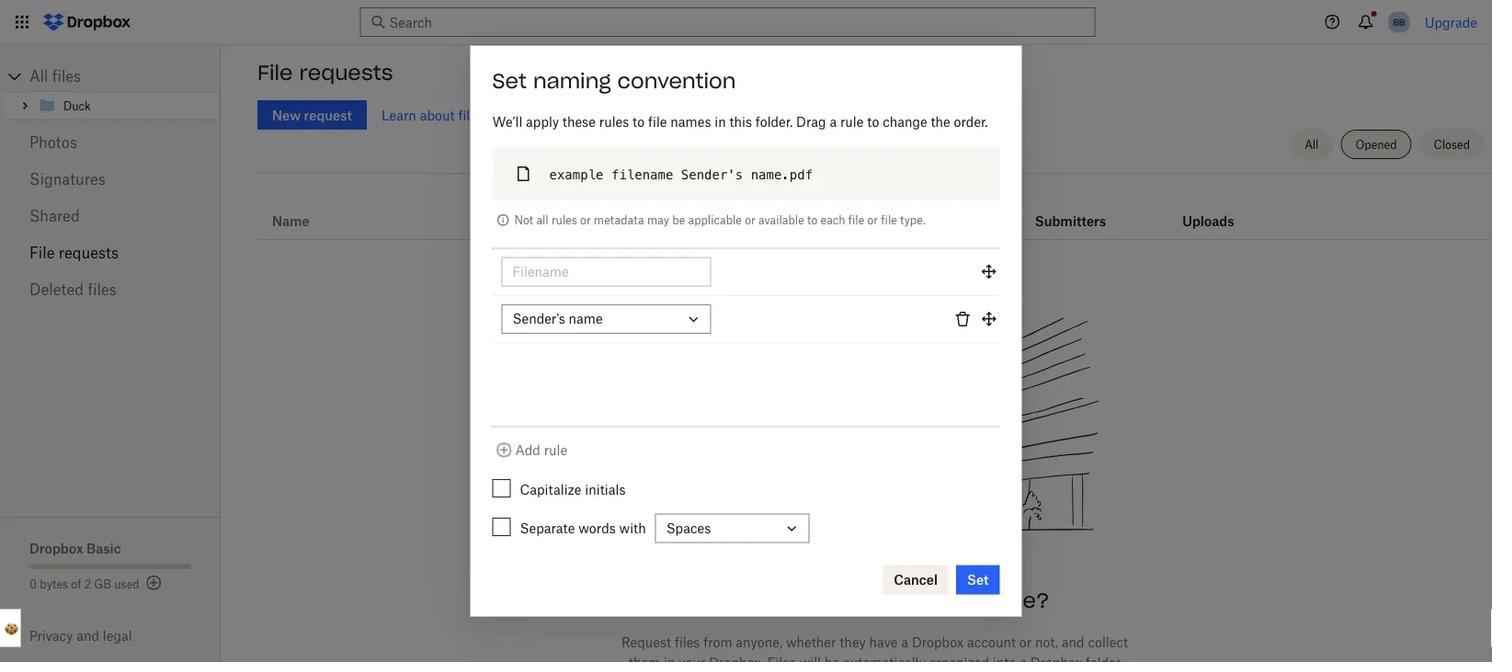 Task type: locate. For each thing, give the bounding box(es) containing it.
0 horizontal spatial set
[[493, 68, 527, 93]]

2 vertical spatial files
[[675, 634, 700, 650]]

all button
[[1291, 130, 1334, 159]]

0 vertical spatial from
[[880, 588, 930, 614]]

we'll apply these rules to file names in this folder. drag a rule to change the order.
[[493, 114, 988, 130]]

applicable
[[689, 213, 742, 227]]

0
[[29, 577, 37, 591]]

1 horizontal spatial from
[[880, 588, 930, 614]]

all left opened button
[[1305, 138, 1319, 151]]

1 horizontal spatial set
[[968, 572, 989, 588]]

0 horizontal spatial to
[[633, 114, 645, 130]]

upgrade
[[1425, 14, 1478, 30]]

privacy and legal link
[[29, 628, 221, 644]]

1 vertical spatial files
[[88, 281, 117, 298]]

set naming convention dialog
[[470, 46, 1022, 617]]

0 vertical spatial set
[[493, 68, 527, 93]]

a right the have
[[902, 634, 909, 650]]

0 vertical spatial a
[[830, 114, 837, 130]]

be
[[673, 213, 686, 227], [825, 654, 840, 662]]

opened
[[1356, 138, 1398, 151]]

1 vertical spatial dropbox
[[912, 634, 964, 650]]

and left legal
[[76, 628, 99, 644]]

rules right these
[[599, 114, 629, 130]]

files up "your"
[[675, 634, 700, 650]]

be right may
[[673, 213, 686, 227]]

set button
[[957, 565, 1000, 595]]

learn
[[382, 107, 417, 123]]

the
[[931, 114, 951, 130]]

not
[[515, 213, 534, 227]]

files inside tree
[[52, 67, 81, 85]]

0 vertical spatial files
[[52, 67, 81, 85]]

rules
[[599, 114, 629, 130], [552, 213, 578, 227]]

words
[[579, 521, 616, 536]]

0 horizontal spatial dropbox
[[29, 540, 83, 556]]

a right into
[[1020, 654, 1027, 662]]

or inside request files from anyone, whether they have a dropbox account or not, and collect them in your dropbox. files will be automatically organized into a dropbox folde
[[1020, 634, 1032, 650]]

Filename text field
[[513, 262, 700, 282]]

from for anyone,
[[704, 634, 733, 650]]

1 horizontal spatial dropbox
[[912, 634, 964, 650]]

1 horizontal spatial requests
[[299, 60, 393, 86]]

1 horizontal spatial to
[[808, 213, 818, 227]]

set for set
[[968, 572, 989, 588]]

0 horizontal spatial requests
[[59, 244, 119, 262]]

0 horizontal spatial all
[[29, 67, 48, 85]]

1 vertical spatial all
[[1305, 138, 1319, 151]]

to down set naming convention
[[633, 114, 645, 130]]

row
[[258, 180, 1493, 240]]

0 vertical spatial be
[[673, 213, 686, 227]]

be inside set naming convention dialog
[[673, 213, 686, 227]]

to left each
[[808, 213, 818, 227]]

2 vertical spatial requests
[[59, 244, 119, 262]]

from
[[880, 588, 930, 614], [704, 634, 733, 650]]

0 horizontal spatial and
[[76, 628, 99, 644]]

dropbox up organized
[[912, 634, 964, 650]]

1 vertical spatial set
[[968, 572, 989, 588]]

0 vertical spatial file
[[258, 60, 293, 86]]

deleted files
[[29, 281, 117, 298]]

add rule
[[516, 442, 568, 458]]

not,
[[1036, 634, 1059, 650]]

to left change
[[868, 114, 880, 130]]

1 vertical spatial file
[[29, 244, 55, 262]]

file
[[258, 60, 293, 86], [29, 244, 55, 262]]

1 vertical spatial from
[[704, 634, 733, 650]]

a
[[830, 114, 837, 130], [902, 634, 909, 650], [1020, 654, 1027, 662]]

requests
[[299, 60, 393, 86], [481, 107, 533, 123], [59, 244, 119, 262]]

Spaces button
[[656, 514, 810, 543]]

and right not,
[[1062, 634, 1085, 650]]

dropbox basic
[[29, 540, 121, 556]]

file requests up deleted files
[[29, 244, 119, 262]]

dropbox
[[29, 540, 83, 556], [912, 634, 964, 650], [1031, 654, 1083, 662]]

from down cancel
[[880, 588, 930, 614]]

dropbox up bytes
[[29, 540, 83, 556]]

something
[[762, 588, 874, 614]]

1 vertical spatial sender's
[[513, 311, 565, 327]]

requests up deleted files
[[59, 244, 119, 262]]

0 horizontal spatial from
[[704, 634, 733, 650]]

separate
[[520, 521, 575, 536]]

cancel
[[894, 572, 938, 588]]

set up 'we'll'
[[493, 68, 527, 93]]

1 horizontal spatial be
[[825, 654, 840, 662]]

set
[[493, 68, 527, 93], [968, 572, 989, 588]]

a right drag
[[830, 114, 837, 130]]

or left not,
[[1020, 634, 1032, 650]]

separate words with
[[520, 521, 646, 536]]

0 vertical spatial all
[[29, 67, 48, 85]]

files
[[52, 67, 81, 85], [88, 281, 117, 298], [675, 634, 700, 650]]

file right each
[[849, 213, 865, 227]]

in left "your"
[[664, 654, 676, 662]]

0 horizontal spatial sender's
[[513, 311, 565, 327]]

files
[[768, 654, 796, 662]]

into
[[993, 654, 1017, 662]]

all files link
[[29, 62, 221, 91]]

1 vertical spatial rule
[[544, 442, 568, 458]]

convention
[[618, 68, 736, 93]]

your
[[679, 654, 706, 662]]

0 horizontal spatial rule
[[544, 442, 568, 458]]

shared
[[29, 207, 80, 225]]

signatures
[[29, 170, 106, 188]]

1 horizontal spatial rule
[[841, 114, 864, 130]]

rule right drag
[[841, 114, 864, 130]]

available
[[759, 213, 805, 227]]

from inside request files from anyone, whether they have a dropbox account or not, and collect them in your dropbox. files will be automatically organized into a dropbox folde
[[704, 634, 733, 650]]

about
[[420, 107, 455, 123]]

0 horizontal spatial file
[[29, 244, 55, 262]]

cancel button
[[883, 565, 949, 595]]

dropbox.
[[709, 654, 764, 662]]

requests right about
[[481, 107, 533, 123]]

0 bytes of 2 gb used
[[29, 577, 139, 591]]

0 horizontal spatial files
[[52, 67, 81, 85]]

opened button
[[1342, 130, 1413, 159]]

1 vertical spatial rules
[[552, 213, 578, 227]]

2 vertical spatial dropbox
[[1031, 654, 1083, 662]]

set for set naming convention
[[493, 68, 527, 93]]

sender's inside 'button'
[[513, 311, 565, 327]]

rule
[[841, 114, 864, 130], [544, 442, 568, 458]]

row containing name
[[258, 180, 1493, 240]]

0 vertical spatial file requests
[[258, 60, 393, 86]]

sender's
[[681, 167, 743, 182], [513, 311, 565, 327]]

0 horizontal spatial be
[[673, 213, 686, 227]]

to
[[633, 114, 645, 130], [868, 114, 880, 130], [808, 213, 818, 227]]

file requests link
[[29, 235, 191, 271]]

in inside dialog
[[715, 114, 726, 130]]

or left created button on the top left
[[581, 213, 591, 227]]

from for someone?
[[880, 588, 930, 614]]

all
[[29, 67, 48, 85], [1305, 138, 1319, 151]]

0 horizontal spatial in
[[664, 654, 676, 662]]

1 horizontal spatial all
[[1305, 138, 1319, 151]]

or left pro trial "element"
[[868, 213, 878, 227]]

or
[[581, 213, 591, 227], [745, 213, 756, 227], [868, 213, 878, 227], [1020, 634, 1032, 650]]

in
[[715, 114, 726, 130], [664, 654, 676, 662]]

rule right add
[[544, 442, 568, 458]]

1 horizontal spatial in
[[715, 114, 726, 130]]

all for all files
[[29, 67, 48, 85]]

dropbox down not,
[[1031, 654, 1083, 662]]

1 horizontal spatial sender's
[[681, 167, 743, 182]]

sender's left name
[[513, 311, 565, 327]]

Sender's name button
[[502, 305, 711, 334]]

created button
[[593, 210, 644, 232]]

set inside button
[[968, 572, 989, 588]]

names
[[671, 114, 711, 130]]

all inside tree
[[29, 67, 48, 85]]

1 horizontal spatial files
[[88, 281, 117, 298]]

in left this on the top of the page
[[715, 114, 726, 130]]

files for request
[[675, 634, 700, 650]]

request files from anyone, whether they have a dropbox account or not, and collect them in your dropbox. files will be automatically organized into a dropbox folde
[[622, 634, 1129, 662]]

all up the photos
[[29, 67, 48, 85]]

folder.
[[756, 114, 793, 130]]

1 vertical spatial in
[[664, 654, 676, 662]]

or left available
[[745, 213, 756, 227]]

collect
[[1089, 634, 1129, 650]]

1 vertical spatial requests
[[481, 107, 533, 123]]

files inside request files from anyone, whether they have a dropbox account or not, and collect them in your dropbox. files will be automatically organized into a dropbox folde
[[675, 634, 700, 650]]

them
[[629, 654, 661, 662]]

privacy and legal
[[29, 628, 132, 644]]

0 horizontal spatial column header
[[1036, 188, 1109, 232]]

2 horizontal spatial requests
[[481, 107, 533, 123]]

2 horizontal spatial dropbox
[[1031, 654, 1083, 662]]

rules right all
[[552, 213, 578, 227]]

0 horizontal spatial a
[[830, 114, 837, 130]]

0 vertical spatial dropbox
[[29, 540, 83, 556]]

0 vertical spatial in
[[715, 114, 726, 130]]

learn about file requests link
[[382, 107, 533, 123]]

all inside 'button'
[[1305, 138, 1319, 151]]

1 vertical spatial file requests
[[29, 244, 119, 262]]

from up dropbox.
[[704, 634, 733, 650]]

file requests up learn
[[258, 60, 393, 86]]

1 horizontal spatial a
[[902, 634, 909, 650]]

add rule button
[[493, 439, 568, 461]]

be inside request files from anyone, whether they have a dropbox account or not, and collect them in your dropbox. files will be automatically organized into a dropbox folde
[[825, 654, 840, 662]]

file left type.
[[881, 213, 898, 227]]

files down "dropbox logo - go to the homepage" at the left top of page
[[52, 67, 81, 85]]

set up someone?
[[968, 572, 989, 588]]

column header
[[1036, 188, 1109, 232], [1183, 188, 1257, 232], [1434, 191, 1493, 228]]

1 horizontal spatial and
[[1062, 634, 1085, 650]]

1 vertical spatial be
[[825, 654, 840, 662]]

0 horizontal spatial rules
[[552, 213, 578, 227]]

2 horizontal spatial files
[[675, 634, 700, 650]]

be right "will"
[[825, 654, 840, 662]]

files down file requests link
[[88, 281, 117, 298]]

name
[[569, 311, 603, 327]]

sender's up applicable
[[681, 167, 743, 182]]

requests up learn
[[299, 60, 393, 86]]

deleted
[[29, 281, 84, 298]]

file requests
[[258, 60, 393, 86], [29, 244, 119, 262]]

files for all
[[52, 67, 81, 85]]

0 vertical spatial requests
[[299, 60, 393, 86]]

file requests inside file requests link
[[29, 244, 119, 262]]

0 horizontal spatial file requests
[[29, 244, 119, 262]]

0 vertical spatial rules
[[599, 114, 629, 130]]

2 horizontal spatial a
[[1020, 654, 1027, 662]]



Task type: vqa. For each thing, say whether or not it's contained in the screenshot.
'Spaces' button
yes



Task type: describe. For each thing, give the bounding box(es) containing it.
all files
[[29, 67, 81, 85]]

this
[[730, 114, 752, 130]]

used
[[114, 577, 139, 591]]

apply
[[526, 114, 559, 130]]

file left names
[[649, 114, 667, 130]]

need
[[700, 588, 756, 614]]

initials
[[585, 482, 626, 498]]

shared link
[[29, 198, 191, 235]]

dropbox logo - go to the homepage image
[[37, 7, 137, 37]]

global header element
[[0, 0, 1493, 45]]

automatically
[[843, 654, 926, 662]]

name
[[272, 213, 310, 229]]

closed
[[1435, 138, 1471, 151]]

of
[[71, 577, 81, 591]]

whether
[[786, 634, 837, 650]]

legal
[[103, 628, 132, 644]]

sender's name button
[[493, 297, 1000, 345]]

these
[[563, 114, 596, 130]]

deleted files link
[[29, 271, 191, 308]]

example
[[550, 167, 604, 182]]

set naming convention
[[493, 68, 736, 93]]

filename
[[612, 167, 674, 182]]

rule inside button
[[544, 442, 568, 458]]

1 horizontal spatial column header
[[1183, 188, 1257, 232]]

capitalize
[[520, 482, 582, 498]]

may
[[647, 213, 670, 227]]

capitalize initials
[[520, 482, 626, 498]]

all files tree
[[3, 62, 221, 120]]

pro trial element
[[879, 210, 909, 232]]

2 horizontal spatial column header
[[1434, 191, 1493, 228]]

they
[[840, 634, 866, 650]]

0 vertical spatial sender's
[[681, 167, 743, 182]]

get more space image
[[143, 572, 165, 594]]

gb
[[94, 577, 111, 591]]

metadata
[[594, 213, 644, 227]]

change
[[883, 114, 928, 130]]

photos
[[29, 133, 77, 151]]

a inside set naming convention dialog
[[830, 114, 837, 130]]

files for deleted
[[88, 281, 117, 298]]

will
[[800, 654, 821, 662]]

and inside request files from anyone, whether they have a dropbox account or not, and collect them in your dropbox. files will be automatically organized into a dropbox folde
[[1062, 634, 1085, 650]]

drag
[[797, 114, 827, 130]]

photos link
[[29, 124, 191, 161]]

add
[[516, 442, 541, 458]]

sender's name
[[513, 311, 603, 327]]

example filename sender's name.pdf
[[550, 167, 813, 182]]

request
[[622, 634, 672, 650]]

2
[[84, 577, 91, 591]]

each
[[821, 213, 846, 227]]

bytes
[[40, 577, 68, 591]]

have
[[870, 634, 898, 650]]

2 vertical spatial a
[[1020, 654, 1027, 662]]

2 horizontal spatial to
[[868, 114, 880, 130]]

organized
[[929, 654, 990, 662]]

someone?
[[937, 588, 1050, 614]]

1 horizontal spatial rules
[[599, 114, 629, 130]]

spaces
[[667, 520, 711, 536]]

anyone,
[[736, 634, 783, 650]]

learn about file requests
[[382, 107, 533, 123]]

privacy
[[29, 628, 73, 644]]

basic
[[86, 540, 121, 556]]

closed button
[[1420, 130, 1486, 159]]

type.
[[901, 213, 926, 227]]

order.
[[954, 114, 988, 130]]

1 vertical spatial a
[[902, 634, 909, 650]]

signatures link
[[29, 161, 191, 198]]

need something from someone?
[[700, 588, 1050, 614]]

we'll
[[493, 114, 523, 130]]

not all rules or metadata may be applicable or available to each file or file type.
[[515, 213, 926, 227]]

0 vertical spatial rule
[[841, 114, 864, 130]]

all
[[537, 213, 549, 227]]

1 horizontal spatial file requests
[[258, 60, 393, 86]]

in inside request files from anyone, whether they have a dropbox account or not, and collect them in your dropbox. files will be automatically organized into a dropbox folde
[[664, 654, 676, 662]]

account
[[968, 634, 1016, 650]]

file right about
[[458, 107, 477, 123]]

1 horizontal spatial file
[[258, 60, 293, 86]]

naming
[[533, 68, 611, 93]]

name.pdf
[[751, 167, 813, 182]]

with
[[620, 521, 646, 536]]

created
[[593, 213, 644, 229]]

upgrade link
[[1425, 14, 1478, 30]]

all for all
[[1305, 138, 1319, 151]]



